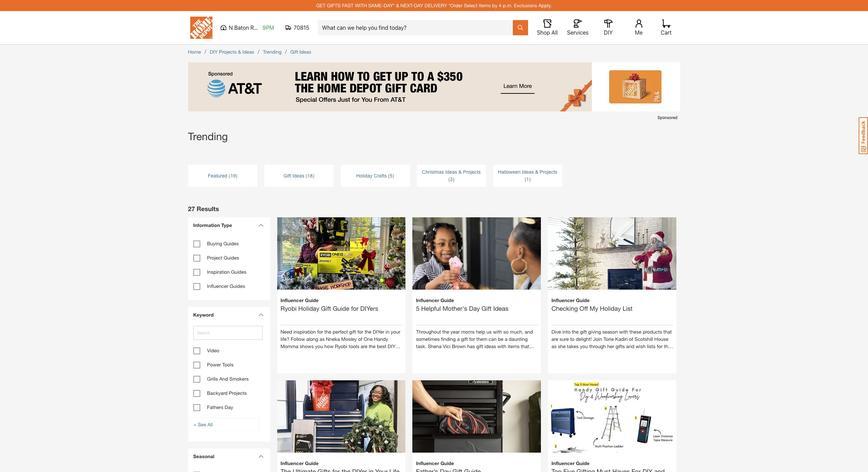 Task type: describe. For each thing, give the bounding box(es) containing it.
gift left 18
[[283, 173, 291, 179]]

the inside throughout the year moms help us with so much, and sometimes finding a gift for them can be a daunting task. shena vici brown has gift ideas with items that could help make typical tasks a little easier for a mother in your life!
[[442, 329, 449, 335]]

get
[[316, 2, 326, 8]]

project guides
[[207, 255, 239, 261]]

caret icon image for keyword
[[258, 314, 264, 317]]

be
[[498, 336, 503, 342]]

19
[[230, 173, 236, 179]]

has
[[467, 344, 475, 350]]

that inside throughout the year moms help us with so much, and sometimes finding a gift for them can be a daunting task. shena vici brown has gift ideas with items that could help make typical tasks a little easier for a mother in your life!
[[521, 344, 529, 350]]

keyword button
[[190, 307, 266, 323]]

trending link
[[263, 49, 282, 55]]

ideas
[[484, 344, 496, 350]]

for up has
[[469, 336, 475, 342]]

for down items at the bottom
[[510, 351, 516, 357]]

moms
[[461, 329, 475, 335]]

27 result s
[[188, 205, 219, 213]]

feedback link image
[[859, 117, 868, 155]]

buying guides
[[207, 241, 239, 247]]

backyard projects
[[207, 391, 247, 396]]

3
[[450, 177, 453, 182]]

1 vertical spatial day
[[225, 405, 233, 411]]

27
[[188, 205, 195, 213]]

result
[[197, 205, 216, 213]]

baton
[[234, 25, 249, 31]]

advertisement region
[[188, 62, 680, 123]]

follow
[[291, 336, 305, 342]]

with
[[355, 2, 367, 8]]

of for for
[[358, 336, 362, 342]]

scotshill
[[635, 336, 653, 342]]

holiday inside influencer guide checking off my holiday list
[[600, 305, 621, 312]]

ideas for halloween ideas & projects ( 1 )
[[522, 169, 534, 175]]

influencer guide link for "father's day gift guide" image at the bottom of the page
[[416, 460, 538, 473]]

delivery
[[425, 2, 447, 8]]

18
[[307, 173, 313, 179]]

to
[[570, 336, 574, 342]]

the up to
[[572, 329, 579, 335]]

type
[[221, 222, 232, 228]]

exclusions
[[514, 2, 537, 8]]

you inside dive into the gift giving season with these products that are sure to delight! join torie kadiri of scotshill house as she takes you through her gifts and wish lists for the holiday season.
[[580, 344, 588, 350]]

are inside need inspiration for the perfect gift for the diyer in your life? follow along as nneka mosley of one handy momma shows you how ryobi tools are the best diy gift for the holidays!
[[361, 344, 367, 350]]

a left "little"
[[482, 351, 484, 357]]

video
[[207, 348, 219, 354]]

through
[[589, 344, 606, 350]]

perfect
[[333, 329, 348, 335]]

influencer guides
[[207, 283, 245, 289]]

a down items at the bottom
[[517, 351, 520, 357]]

with for gift
[[493, 329, 502, 335]]

*order
[[449, 2, 463, 8]]

& for halloween ideas & projects ( 1 )
[[535, 169, 538, 175]]

influencer inside influencer guide 5 helpful mother's day gift ideas
[[416, 298, 439, 303]]

featured ( 19 )
[[208, 173, 237, 179]]

momma
[[281, 344, 298, 350]]

them
[[476, 336, 487, 342]]

handy
[[374, 336, 388, 342]]

1 horizontal spatial help
[[476, 329, 485, 335]]

guides for inspiration guides
[[231, 269, 246, 275]]

and inside throughout the year moms help us with so much, and sometimes finding a gift for them can be a daunting task. shena vici brown has gift ideas with items that could help make typical tasks a little easier for a mother in your life!
[[525, 329, 533, 335]]

n baton rouge
[[229, 25, 266, 31]]

and inside dive into the gift giving season with these products that are sure to delight! join torie kadiri of scotshill house as she takes you through her gifts and wish lists for the holiday season.
[[626, 344, 634, 350]]

1 horizontal spatial trending
[[263, 49, 282, 55]]

shows
[[300, 344, 314, 350]]

helpful
[[421, 305, 441, 312]]

need inspiration for the perfect gift for the diyer in your life? follow along as nneka mosley of one handy momma shows you how ryobi tools are the best diy gift for the holidays!
[[281, 329, 400, 357]]

projects inside "christmas ideas & projects ( 3 )"
[[463, 169, 481, 175]]

for up the along
[[317, 329, 323, 335]]

so
[[503, 329, 509, 335]]

of for list
[[629, 336, 633, 342]]

ryobi inside influencer guide ryobi holiday gift guide for diyers
[[281, 305, 297, 312]]

products
[[643, 329, 662, 335]]

best
[[377, 344, 386, 350]]

gift down momma
[[281, 351, 287, 357]]

4
[[499, 2, 501, 8]]

in inside need inspiration for the perfect gift for the diyer in your life? follow along as nneka mosley of one handy momma shows you how ryobi tools are the best diy gift for the holidays!
[[386, 329, 389, 335]]

that inside dive into the gift giving season with these products that are sure to delight! join torie kadiri of scotshill house as she takes you through her gifts and wish lists for the holiday season.
[[663, 329, 672, 335]]

projects inside halloween ideas & projects ( 1 )
[[540, 169, 557, 175]]

inspiration
[[207, 269, 230, 275]]

by
[[492, 2, 497, 8]]

p.m.
[[503, 2, 513, 8]]

gift down them
[[476, 344, 483, 350]]

these
[[630, 329, 641, 335]]

christmas
[[422, 169, 444, 175]]

throughout
[[416, 329, 441, 335]]

) inside "christmas ideas & projects ( 3 )"
[[453, 177, 454, 182]]

one
[[364, 336, 373, 342]]

get gifts fast with same-day* & next-day delivery *order select items by 4 p.m. exclusions apply.
[[316, 2, 552, 8]]

as inside dive into the gift giving season with these products that are sure to delight! join torie kadiri of scotshill house as she takes you through her gifts and wish lists for the holiday season.
[[551, 344, 557, 350]]

influencer guide 5 helpful mother's day gift ideas
[[416, 298, 508, 312]]

a right be
[[505, 336, 507, 342]]

guide inside influencer guide checking off my holiday list
[[576, 298, 590, 303]]

power tools
[[207, 362, 234, 368]]

70815 button
[[285, 24, 309, 31]]

gift inside dive into the gift giving season with these products that are sure to delight! join torie kadiri of scotshill house as she takes you through her gifts and wish lists for the holiday season.
[[580, 329, 587, 335]]

smokers
[[229, 376, 249, 382]]

gift ideas
[[290, 49, 311, 55]]

diy projects & ideas
[[210, 49, 254, 55]]

life!
[[432, 358, 439, 364]]

& for christmas ideas & projects ( 3 )
[[458, 169, 462, 175]]

nneka
[[326, 336, 340, 342]]

grills and smokers
[[207, 376, 249, 382]]

day
[[414, 2, 423, 8]]

rouge
[[250, 25, 266, 31]]

guides for influencer guides
[[230, 283, 245, 289]]

tools
[[222, 362, 234, 368]]

in inside throughout the year moms help us with so much, and sometimes finding a gift for them can be a daunting task. shena vici brown has gift ideas with items that could help make typical tasks a little easier for a mother in your life!
[[416, 358, 420, 364]]

all inside button
[[551, 29, 558, 36]]

lists
[[647, 344, 655, 350]]

information type button
[[190, 218, 266, 233]]

mother's
[[443, 305, 467, 312]]

gift right trending link
[[290, 49, 298, 55]]

( inside halloween ideas & projects ( 1 )
[[525, 177, 526, 182]]

0 horizontal spatial help
[[429, 351, 439, 357]]

influencer guide for the ultimate gifts for the diyer in your life image influencer guide link
[[281, 461, 319, 467]]

for inside influencer guide ryobi holiday gift guide for diyers
[[351, 305, 359, 312]]

( inside "christmas ideas & projects ( 3 )"
[[448, 177, 450, 182]]

influencer guide link for the ultimate gifts for the diyer in your life image
[[281, 460, 402, 473]]

cart
[[661, 29, 672, 36]]

1
[[526, 177, 529, 182]]

brown
[[452, 344, 466, 350]]

influencer guide link for top five gifting must haves for diy and woodworking lovers image
[[551, 460, 673, 473]]

can
[[489, 336, 497, 342]]

shop
[[537, 29, 550, 36]]

father's day gift guide image
[[413, 369, 541, 473]]

along
[[306, 336, 318, 342]]

halloween
[[498, 169, 521, 175]]

the up nneka
[[324, 329, 331, 335]]

she
[[558, 344, 566, 350]]

diy projects & ideas link
[[210, 49, 254, 55]]

us
[[487, 329, 492, 335]]

ryobi holiday gift guide for diyers image
[[277, 206, 406, 334]]



Task type: vqa. For each thing, say whether or not it's contained in the screenshot.
+ 7
no



Task type: locate. For each thing, give the bounding box(es) containing it.
caret icon image for information type
[[258, 224, 264, 227]]

1 influencer guide link from the left
[[281, 460, 402, 473]]

season.
[[568, 351, 585, 357]]

year
[[450, 329, 460, 335]]

the
[[324, 329, 331, 335], [365, 329, 371, 335], [442, 329, 449, 335], [572, 329, 579, 335], [369, 344, 376, 350], [664, 344, 671, 350], [296, 351, 303, 357]]

your down the could
[[421, 358, 431, 364]]

1 horizontal spatial all
[[551, 29, 558, 36]]

s
[[216, 205, 219, 213]]

with up "kadiri" at the bottom right of page
[[619, 329, 628, 335]]

influencer guide for influencer guide link for top five gifting must haves for diy and woodworking lovers image
[[551, 461, 590, 467]]

0 horizontal spatial diy
[[210, 49, 218, 55]]

diy right best
[[388, 344, 396, 350]]

1 horizontal spatial in
[[416, 358, 420, 364]]

kadiri
[[615, 336, 628, 342]]

top five gifting must haves for diy and woodworking lovers image
[[548, 369, 677, 473]]

caret icon image inside seasonal button
[[258, 455, 264, 458]]

1 horizontal spatial of
[[629, 336, 633, 342]]

a
[[457, 336, 460, 342], [505, 336, 507, 342], [482, 351, 484, 357], [517, 351, 520, 357]]

how
[[324, 344, 334, 350]]

2 horizontal spatial influencer guide link
[[551, 460, 673, 473]]

guides for project guides
[[224, 255, 239, 261]]

diy for diy projects & ideas
[[210, 49, 218, 55]]

) inside halloween ideas & projects ( 1 )
[[529, 177, 531, 182]]

home
[[188, 49, 201, 55]]

for inside dive into the gift giving season with these products that are sure to delight! join torie kadiri of scotshill house as she takes you through her gifts and wish lists for the holiday season.
[[657, 344, 663, 350]]

0 horizontal spatial influencer guide
[[281, 461, 319, 467]]

all inside "button"
[[207, 422, 213, 428]]

of inside need inspiration for the perfect gift for the diyer in your life? follow along as nneka mosley of one handy momma shows you how ryobi tools are the best diy gift for the holidays!
[[358, 336, 362, 342]]

5 helpful mother's day gift ideas image
[[413, 206, 541, 334]]

2 you from the left
[[580, 344, 588, 350]]

your right diyer
[[391, 329, 400, 335]]

+
[[194, 422, 196, 428]]

2 influencer guide link from the left
[[416, 460, 538, 473]]

guides up inspiration guides
[[224, 255, 239, 261]]

3 influencer guide link from the left
[[551, 460, 673, 473]]

gift up nneka
[[321, 305, 331, 312]]

that up house
[[663, 329, 672, 335]]

2 horizontal spatial and
[[626, 344, 634, 350]]

Search search field
[[193, 326, 262, 340]]

5 inside influencer guide 5 helpful mother's day gift ideas
[[416, 305, 419, 312]]

christmas ideas & projects ( 3 )
[[422, 169, 481, 182]]

services
[[567, 29, 589, 36]]

diy inside button
[[604, 29, 613, 36]]

me button
[[628, 19, 650, 36]]

& right halloween
[[535, 169, 538, 175]]

influencer guide ryobi holiday gift guide for diyers
[[281, 298, 378, 312]]

1 horizontal spatial day
[[469, 305, 480, 312]]

that up mother
[[521, 344, 529, 350]]

you inside need inspiration for the perfect gift for the diyer in your life? follow along as nneka mosley of one handy momma shows you how ryobi tools are the best diy gift for the holidays!
[[315, 344, 323, 350]]

caret icon image inside information type button
[[258, 224, 264, 227]]

0 vertical spatial your
[[391, 329, 400, 335]]

1 horizontal spatial you
[[580, 344, 588, 350]]

5
[[390, 173, 392, 179], [416, 305, 419, 312]]

0 horizontal spatial you
[[315, 344, 323, 350]]

0 vertical spatial ryobi
[[281, 305, 297, 312]]

daunting
[[509, 336, 528, 342]]

of left 'one'
[[358, 336, 362, 342]]

and
[[525, 329, 533, 335], [626, 344, 634, 350], [219, 376, 228, 382]]

0 horizontal spatial are
[[361, 344, 367, 350]]

2 caret icon image from the top
[[258, 314, 264, 317]]

the ultimate gifts for the diyer in your life image
[[277, 369, 406, 473]]

1 vertical spatial your
[[421, 358, 431, 364]]

1 vertical spatial that
[[521, 344, 529, 350]]

and right much,
[[525, 329, 533, 335]]

checking off my holiday list image
[[548, 206, 677, 334]]

1 horizontal spatial influencer guide
[[416, 461, 454, 467]]

caret icon image
[[258, 224, 264, 227], [258, 314, 264, 317], [258, 455, 264, 458]]

0 vertical spatial help
[[476, 329, 485, 335]]

gifts
[[616, 344, 625, 350]]

holiday inside influencer guide ryobi holiday gift guide for diyers
[[298, 305, 319, 312]]

day right mother's on the bottom of the page
[[469, 305, 480, 312]]

day inside influencer guide 5 helpful mother's day gift ideas
[[469, 305, 480, 312]]

1 vertical spatial in
[[416, 358, 420, 364]]

0 vertical spatial as
[[320, 336, 325, 342]]

ryobi up the need on the left of the page
[[281, 305, 297, 312]]

see
[[198, 422, 206, 428]]

join
[[593, 336, 602, 342]]

gift up delight!
[[580, 329, 587, 335]]

featured
[[208, 173, 227, 179]]

gift up mosley at left
[[349, 329, 356, 335]]

gift inside influencer guide ryobi holiday gift guide for diyers
[[321, 305, 331, 312]]

guides up project guides on the bottom left
[[223, 241, 239, 247]]

ryobi inside need inspiration for the perfect gift for the diyer in your life? follow along as nneka mosley of one handy momma shows you how ryobi tools are the best diy gift for the holidays!
[[335, 344, 347, 350]]

0 vertical spatial and
[[525, 329, 533, 335]]

1 horizontal spatial influencer guide link
[[416, 460, 538, 473]]

all
[[551, 29, 558, 36], [207, 422, 213, 428]]

ideas up so
[[493, 305, 508, 312]]

+ see all
[[194, 422, 213, 428]]

1 horizontal spatial ryobi
[[335, 344, 347, 350]]

crafts
[[374, 173, 387, 179]]

the down shows
[[296, 351, 303, 357]]

the up 'one'
[[365, 329, 371, 335]]

for down momma
[[289, 351, 295, 357]]

make
[[440, 351, 452, 357]]

guide inside influencer guide 5 helpful mother's day gift ideas
[[441, 298, 454, 303]]

0 vertical spatial in
[[386, 329, 389, 335]]

caret icon image inside keyword "button"
[[258, 314, 264, 317]]

0 vertical spatial 5
[[390, 173, 392, 179]]

ideas inside "christmas ideas & projects ( 3 )"
[[445, 169, 457, 175]]

holiday
[[551, 351, 567, 357]]

me
[[635, 29, 643, 36]]

ideas up 3
[[445, 169, 457, 175]]

all right shop
[[551, 29, 558, 36]]

& inside "christmas ideas & projects ( 3 )"
[[458, 169, 462, 175]]

0 horizontal spatial your
[[391, 329, 400, 335]]

are down dive
[[551, 336, 558, 342]]

you up "holidays!"
[[315, 344, 323, 350]]

diy right home link
[[210, 49, 218, 55]]

off
[[580, 305, 588, 312]]

1 horizontal spatial your
[[421, 358, 431, 364]]

1 vertical spatial are
[[361, 344, 367, 350]]

that
[[663, 329, 672, 335], [521, 344, 529, 350]]

1 vertical spatial diy
[[210, 49, 218, 55]]

+ see all button
[[190, 418, 259, 432]]

1 horizontal spatial and
[[525, 329, 533, 335]]

need
[[281, 329, 292, 335]]

3 influencer guide from the left
[[551, 461, 590, 467]]

in down the could
[[416, 358, 420, 364]]

& for diy projects & ideas
[[238, 49, 241, 55]]

gift up us
[[482, 305, 492, 312]]

5 left helpful
[[416, 305, 419, 312]]

ryobi
[[281, 305, 297, 312], [335, 344, 347, 350]]

in right diyer
[[386, 329, 389, 335]]

holiday crafts ( 5 )
[[356, 173, 394, 179]]

1 horizontal spatial as
[[551, 344, 557, 350]]

shop all button
[[536, 19, 558, 36]]

sure
[[560, 336, 569, 342]]

0 horizontal spatial all
[[207, 422, 213, 428]]

0 horizontal spatial influencer guide link
[[281, 460, 402, 473]]

influencer guide
[[281, 461, 319, 467], [416, 461, 454, 467], [551, 461, 590, 467]]

ideas down 70815
[[299, 49, 311, 55]]

3 caret icon image from the top
[[258, 455, 264, 458]]

inspiration
[[293, 329, 316, 335]]

0 vertical spatial that
[[663, 329, 672, 335]]

0 vertical spatial diy
[[604, 29, 613, 36]]

1 caret icon image from the top
[[258, 224, 264, 227]]

ideas for gift ideas
[[299, 49, 311, 55]]

all right see
[[207, 422, 213, 428]]

wish
[[636, 344, 646, 350]]

& right christmas
[[458, 169, 462, 175]]

1 horizontal spatial that
[[663, 329, 672, 335]]

help down the shena
[[429, 351, 439, 357]]

into
[[562, 329, 570, 335]]

diy for diy
[[604, 29, 613, 36]]

torie
[[603, 336, 614, 342]]

gift
[[349, 329, 356, 335], [580, 329, 587, 335], [461, 336, 468, 342], [476, 344, 483, 350], [281, 351, 287, 357]]

my
[[590, 305, 598, 312]]

list
[[623, 305, 633, 312]]

seasonal
[[193, 454, 214, 460]]

for
[[351, 305, 359, 312], [317, 329, 323, 335], [357, 329, 363, 335], [469, 336, 475, 342], [657, 344, 663, 350], [289, 351, 295, 357], [510, 351, 516, 357]]

0 vertical spatial all
[[551, 29, 558, 36]]

influencer inside influencer guide checking off my holiday list
[[551, 298, 575, 303]]

influencer guide for influencer guide link for "father's day gift guide" image at the bottom of the page
[[416, 461, 454, 467]]

checking
[[551, 305, 578, 312]]

mosley
[[341, 336, 357, 342]]

the down 'one'
[[369, 344, 376, 350]]

diy right the "services" at the top right of page
[[604, 29, 613, 36]]

ideas for christmas ideas & projects ( 3 )
[[445, 169, 457, 175]]

What can we help you find today? search field
[[322, 20, 512, 35]]

for left diyers
[[351, 305, 359, 312]]

apply.
[[538, 2, 552, 8]]

ideas left 18
[[292, 173, 304, 179]]

1 vertical spatial caret icon image
[[258, 314, 264, 317]]

finding
[[441, 336, 456, 342]]

1 horizontal spatial diy
[[388, 344, 396, 350]]

& inside halloween ideas & projects ( 1 )
[[535, 169, 538, 175]]

in
[[386, 329, 389, 335], [416, 358, 420, 364]]

caret icon image for seasonal
[[258, 455, 264, 458]]

0 horizontal spatial in
[[386, 329, 389, 335]]

0 horizontal spatial holiday
[[298, 305, 319, 312]]

& down baton at the left
[[238, 49, 241, 55]]

2 influencer guide from the left
[[416, 461, 454, 467]]

2 vertical spatial and
[[219, 376, 228, 382]]

your
[[391, 329, 400, 335], [421, 358, 431, 364]]

0 horizontal spatial ryobi
[[281, 305, 297, 312]]

shena
[[428, 344, 442, 350]]

gift ideas ( 18 )
[[283, 173, 314, 179]]

for up tools
[[357, 329, 363, 335]]

1 horizontal spatial are
[[551, 336, 558, 342]]

little
[[486, 351, 494, 357]]

of down these
[[629, 336, 633, 342]]

and right gifts
[[626, 344, 634, 350]]

with inside dive into the gift giving season with these products that are sure to delight! join torie kadiri of scotshill house as she takes you through her gifts and wish lists for the holiday season.
[[619, 329, 628, 335]]

diy inside need inspiration for the perfect gift for the diyer in your life? follow along as nneka mosley of one handy momma shows you how ryobi tools are the best diy gift for the holidays!
[[388, 344, 396, 350]]

tasks
[[469, 351, 480, 357]]

0 vertical spatial are
[[551, 336, 558, 342]]

life?
[[281, 336, 289, 342]]

1 of from the left
[[358, 336, 362, 342]]

ideas up '1'
[[522, 169, 534, 175]]

ryobi down mosley at left
[[335, 344, 347, 350]]

are inside dive into the gift giving season with these products that are sure to delight! join torie kadiri of scotshill house as she takes you through her gifts and wish lists for the holiday season.
[[551, 336, 558, 342]]

1 influencer guide from the left
[[281, 461, 319, 467]]

with
[[493, 329, 502, 335], [619, 329, 628, 335], [497, 344, 506, 350]]

diyers
[[360, 305, 378, 312]]

influencer inside influencer guide ryobi holiday gift guide for diyers
[[281, 298, 304, 303]]

with for list
[[619, 329, 628, 335]]

your inside throughout the year moms help us with so much, and sometimes finding a gift for them can be a daunting task. shena vici brown has gift ideas with items that could help make typical tasks a little easier for a mother in your life!
[[421, 358, 431, 364]]

0 vertical spatial day
[[469, 305, 480, 312]]

1 vertical spatial and
[[626, 344, 634, 350]]

gift ideas link
[[290, 49, 311, 55]]

inspiration guides
[[207, 269, 246, 275]]

next-
[[400, 2, 414, 8]]

day right fathers
[[225, 405, 233, 411]]

as left she
[[551, 344, 557, 350]]

2 horizontal spatial diy
[[604, 29, 613, 36]]

and right grills
[[219, 376, 228, 382]]

1 vertical spatial all
[[207, 422, 213, 428]]

1 horizontal spatial 5
[[416, 305, 419, 312]]

influencer guide link
[[281, 460, 402, 473], [416, 460, 538, 473], [551, 460, 673, 473]]

fast
[[342, 2, 354, 8]]

the down house
[[664, 344, 671, 350]]

0 horizontal spatial of
[[358, 336, 362, 342]]

2 vertical spatial diy
[[388, 344, 396, 350]]

mother
[[521, 351, 537, 357]]

power
[[207, 362, 221, 368]]

2 vertical spatial caret icon image
[[258, 455, 264, 458]]

2 horizontal spatial influencer guide
[[551, 461, 590, 467]]

1 vertical spatial trending
[[188, 130, 228, 142]]

a up brown
[[457, 336, 460, 342]]

0 horizontal spatial and
[[219, 376, 228, 382]]

fathers day
[[207, 405, 233, 411]]

guides for buying guides
[[223, 241, 239, 247]]

seasonal button
[[190, 449, 266, 465]]

ideas left trending link
[[242, 49, 254, 55]]

2 horizontal spatial holiday
[[600, 305, 621, 312]]

as right the along
[[320, 336, 325, 342]]

guides up influencer guides
[[231, 269, 246, 275]]

gift down moms
[[461, 336, 468, 342]]

trending
[[263, 49, 282, 55], [188, 130, 228, 142]]

1 horizontal spatial holiday
[[356, 173, 372, 179]]

guide
[[305, 298, 319, 303], [441, 298, 454, 303], [576, 298, 590, 303], [333, 305, 349, 312], [305, 461, 319, 467], [441, 461, 454, 467], [576, 461, 590, 467]]

giving
[[588, 329, 601, 335]]

help up them
[[476, 329, 485, 335]]

the up finding
[[442, 329, 449, 335]]

for down house
[[657, 344, 663, 350]]

sometimes
[[416, 336, 440, 342]]

ideas for gift ideas ( 18 )
[[292, 173, 304, 179]]

your inside need inspiration for the perfect gift for the diyer in your life? follow along as nneka mosley of one handy momma shows you how ryobi tools are the best diy gift for the holidays!
[[391, 329, 400, 335]]

with up easier
[[497, 344, 506, 350]]

gift inside influencer guide 5 helpful mother's day gift ideas
[[482, 305, 492, 312]]

you down delight!
[[580, 344, 588, 350]]

& right day*
[[396, 2, 399, 8]]

1 you from the left
[[315, 344, 323, 350]]

task.
[[416, 344, 426, 350]]

0 horizontal spatial that
[[521, 344, 529, 350]]

1 vertical spatial help
[[429, 351, 439, 357]]

1 vertical spatial as
[[551, 344, 557, 350]]

1 vertical spatial 5
[[416, 305, 419, 312]]

dive into the gift giving season with these products that are sure to delight! join torie kadiri of scotshill house as she takes you through her gifts and wish lists for the holiday season.
[[551, 329, 672, 357]]

the home depot logo image
[[190, 17, 212, 39]]

of inside dive into the gift giving season with these products that are sure to delight! join torie kadiri of scotshill house as she takes you through her gifts and wish lists for the holiday season.
[[629, 336, 633, 342]]

0 horizontal spatial trending
[[188, 130, 228, 142]]

of
[[358, 336, 362, 342], [629, 336, 633, 342]]

0 horizontal spatial day
[[225, 405, 233, 411]]

1 vertical spatial ryobi
[[335, 344, 347, 350]]

holiday up inspiration
[[298, 305, 319, 312]]

ideas inside influencer guide 5 helpful mother's day gift ideas
[[493, 305, 508, 312]]

keyword
[[193, 312, 214, 318]]

guides down inspiration guides
[[230, 283, 245, 289]]

5 right crafts
[[390, 173, 392, 179]]

with up be
[[493, 329, 502, 335]]

ideas inside halloween ideas & projects ( 1 )
[[522, 169, 534, 175]]

same-
[[368, 2, 384, 8]]

as inside need inspiration for the perfect gift for the diyer in your life? follow along as nneka mosley of one handy momma shows you how ryobi tools are the best diy gift for the holidays!
[[320, 336, 325, 342]]

information
[[193, 222, 220, 228]]

are down 'one'
[[361, 344, 367, 350]]

holiday left crafts
[[356, 173, 372, 179]]

holiday right my
[[600, 305, 621, 312]]

items
[[479, 2, 491, 8]]

0 vertical spatial trending
[[263, 49, 282, 55]]

2 of from the left
[[629, 336, 633, 342]]

halloween ideas & projects ( 1 )
[[498, 169, 557, 182]]

0 vertical spatial caret icon image
[[258, 224, 264, 227]]

0 horizontal spatial as
[[320, 336, 325, 342]]

0 horizontal spatial 5
[[390, 173, 392, 179]]



